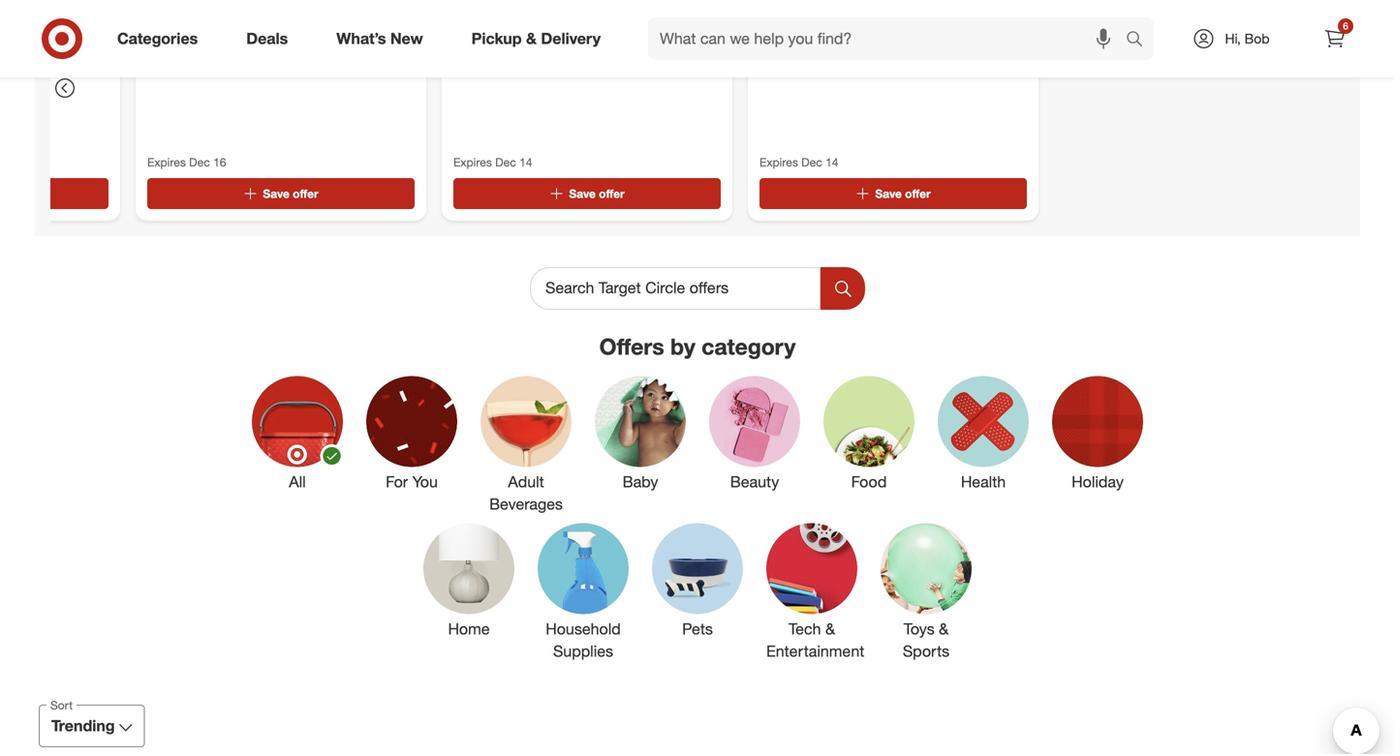 Task type: vqa. For each thing, say whether or not it's contained in the screenshot.
You
yes



Task type: describe. For each thing, give the bounding box(es) containing it.
14 for select kitchen items
[[826, 155, 839, 169]]

15% off select kitchen items
[[826, 12, 949, 55]]

trending
[[51, 717, 115, 736]]

expires for select
[[454, 155, 492, 169]]

& for tech
[[826, 620, 835, 639]]

search
[[1117, 31, 1164, 50]]

beauty button
[[709, 377, 801, 516]]

offers
[[600, 333, 664, 360]]

vitamins
[[213, 38, 265, 55]]

for you button
[[366, 377, 457, 516]]

30% off select fitness equipment image
[[454, 11, 512, 69]]

toys
[[904, 620, 935, 639]]

& for toys
[[939, 620, 949, 639]]

items
[[916, 38, 949, 55]]

3 offer from the left
[[905, 187, 931, 201]]

3 save offer from the left
[[875, 187, 931, 201]]

household supplies
[[546, 620, 621, 661]]

what's
[[337, 29, 386, 48]]

holiday button
[[1053, 377, 1144, 516]]

& for pickup
[[526, 29, 537, 48]]

pets
[[682, 620, 713, 639]]

you
[[412, 473, 438, 492]]

toys & sports
[[903, 620, 950, 661]]

15% off  select kitchen items image
[[760, 11, 818, 69]]

what's new link
[[320, 17, 447, 60]]

vitamins & nutrition
[[213, 38, 333, 55]]

tech & entertainment
[[767, 620, 865, 661]]

6
[[1343, 20, 1349, 32]]

select fitness equipment button
[[519, 11, 670, 56]]

tech & entertainment button
[[767, 524, 865, 663]]

15%
[[826, 12, 858, 31]]

3 save from the left
[[875, 187, 902, 201]]

trending button
[[39, 706, 145, 748]]

off
[[862, 12, 881, 31]]

bob
[[1245, 30, 1270, 47]]

categories link
[[101, 17, 222, 60]]

14 for select fitness equipment
[[520, 155, 532, 169]]

household
[[546, 620, 621, 639]]

for
[[386, 473, 408, 492]]

15% off vitamins & nutrition image
[[147, 11, 205, 69]]

equipment
[[605, 38, 670, 55]]

3 dec from the left
[[802, 155, 823, 169]]

supplies
[[553, 642, 614, 661]]

sports
[[903, 642, 950, 661]]

category
[[702, 333, 796, 360]]

by
[[671, 333, 696, 360]]

save offer for nutrition
[[263, 187, 319, 201]]

holiday
[[1072, 473, 1124, 492]]



Task type: locate. For each thing, give the bounding box(es) containing it.
2 horizontal spatial save offer
[[875, 187, 931, 201]]

1 expires dec 14 from the left
[[454, 155, 532, 169]]

1 horizontal spatial save offer button
[[454, 178, 721, 209]]

save offer button
[[147, 178, 415, 209], [454, 178, 721, 209], [760, 178, 1027, 209]]

save offer for equipment
[[569, 187, 625, 201]]

expires dec 14 for select kitchen items
[[760, 155, 839, 169]]

& right toys
[[939, 620, 949, 639]]

2 horizontal spatial dec
[[802, 155, 823, 169]]

0 horizontal spatial save offer
[[263, 187, 319, 201]]

household supplies button
[[538, 524, 629, 663]]

hi, bob
[[1225, 30, 1270, 47]]

1 horizontal spatial 14
[[826, 155, 839, 169]]

select
[[519, 38, 558, 55]]

2 14 from the left
[[826, 155, 839, 169]]

2 horizontal spatial offer
[[905, 187, 931, 201]]

health button
[[938, 377, 1029, 516]]

health
[[961, 473, 1006, 492]]

nutrition
[[281, 38, 333, 55]]

deals link
[[230, 17, 312, 60]]

baby button
[[595, 377, 686, 516]]

What can we help you find? suggestions appear below search field
[[648, 17, 1131, 60]]

expires for vitamins
[[147, 155, 186, 169]]

2 expires dec 14 from the left
[[760, 155, 839, 169]]

0 horizontal spatial save
[[263, 187, 290, 201]]

for you
[[386, 473, 438, 492]]

None text field
[[530, 267, 821, 310]]

pets button
[[652, 524, 743, 663]]

& inside toys & sports
[[939, 620, 949, 639]]

save for &
[[263, 187, 290, 201]]

home
[[448, 620, 490, 639]]

1 horizontal spatial dec
[[495, 155, 516, 169]]

2 save from the left
[[569, 187, 596, 201]]

0 horizontal spatial dec
[[189, 155, 210, 169]]

food
[[852, 473, 887, 492]]

2 horizontal spatial save
[[875, 187, 902, 201]]

vitamins & nutrition button
[[213, 11, 333, 56]]

home button
[[424, 524, 515, 663]]

1 save from the left
[[263, 187, 290, 201]]

what's new
[[337, 29, 423, 48]]

0 horizontal spatial expires dec 14
[[454, 155, 532, 169]]

kitchen
[[866, 38, 912, 55]]

2 expires from the left
[[454, 155, 492, 169]]

1 horizontal spatial save
[[569, 187, 596, 201]]

1 horizontal spatial save offer
[[569, 187, 625, 201]]

dec for vitamins
[[189, 155, 210, 169]]

toys & sports button
[[881, 524, 972, 663]]

16
[[213, 155, 226, 169]]

new
[[390, 29, 423, 48]]

1 save offer from the left
[[263, 187, 319, 201]]

adult beverages button
[[481, 377, 572, 516]]

food button
[[824, 377, 915, 516]]

save
[[263, 187, 290, 201], [569, 187, 596, 201], [875, 187, 902, 201]]

delivery
[[541, 29, 601, 48]]

1 horizontal spatial offer
[[599, 187, 625, 201]]

pickup & delivery
[[472, 29, 601, 48]]

1 14 from the left
[[520, 155, 532, 169]]

entertainment
[[767, 642, 865, 661]]

3 expires from the left
[[760, 155, 798, 169]]

search button
[[1117, 17, 1164, 64]]

3 save offer button from the left
[[760, 178, 1027, 209]]

& for vitamins
[[269, 38, 277, 55]]

offer for equipment
[[599, 187, 625, 201]]

adult
[[508, 473, 544, 492]]

offers by category
[[600, 333, 796, 360]]

&
[[526, 29, 537, 48], [269, 38, 277, 55], [826, 620, 835, 639], [939, 620, 949, 639]]

6 link
[[1314, 17, 1357, 60]]

1 offer from the left
[[293, 187, 319, 201]]

& inside tech & entertainment
[[826, 620, 835, 639]]

categories
[[117, 29, 198, 48]]

tech
[[789, 620, 821, 639]]

save offer button for &
[[147, 178, 415, 209]]

offer
[[293, 187, 319, 201], [599, 187, 625, 201], [905, 187, 931, 201]]

dec
[[189, 155, 210, 169], [495, 155, 516, 169], [802, 155, 823, 169]]

expires dec 14 for select fitness equipment
[[454, 155, 532, 169]]

pickup
[[472, 29, 522, 48]]

1 save offer button from the left
[[147, 178, 415, 209]]

2 horizontal spatial expires
[[760, 155, 798, 169]]

2 save offer from the left
[[569, 187, 625, 201]]

& right vitamins at the left of page
[[269, 38, 277, 55]]

0 horizontal spatial 14
[[520, 155, 532, 169]]

hi,
[[1225, 30, 1241, 47]]

beauty
[[731, 473, 779, 492]]

1 horizontal spatial expires
[[454, 155, 492, 169]]

offer for nutrition
[[293, 187, 319, 201]]

save offer button for fitness
[[454, 178, 721, 209]]

fitness
[[562, 38, 601, 55]]

2 dec from the left
[[495, 155, 516, 169]]

select
[[826, 38, 862, 55]]

0 horizontal spatial save offer button
[[147, 178, 415, 209]]

dec for select
[[495, 155, 516, 169]]

deals
[[246, 29, 288, 48]]

save offer
[[263, 187, 319, 201], [569, 187, 625, 201], [875, 187, 931, 201]]

& right tech
[[826, 620, 835, 639]]

adult beverages
[[489, 473, 563, 514]]

baby
[[623, 473, 658, 492]]

expires dec 14
[[454, 155, 532, 169], [760, 155, 839, 169]]

& right the pickup
[[526, 29, 537, 48]]

1 horizontal spatial expires dec 14
[[760, 155, 839, 169]]

select fitness equipment
[[519, 38, 670, 55]]

1 expires from the left
[[147, 155, 186, 169]]

2 save offer button from the left
[[454, 178, 721, 209]]

beverages
[[489, 495, 563, 514]]

pickup & delivery link
[[455, 17, 625, 60]]

0 horizontal spatial expires
[[147, 155, 186, 169]]

2 offer from the left
[[599, 187, 625, 201]]

expires dec 16
[[147, 155, 226, 169]]

all button
[[252, 377, 344, 516]]

expires
[[147, 155, 186, 169], [454, 155, 492, 169], [760, 155, 798, 169]]

1 dec from the left
[[189, 155, 210, 169]]

2 horizontal spatial save offer button
[[760, 178, 1027, 209]]

14
[[520, 155, 532, 169], [826, 155, 839, 169]]

save for fitness
[[569, 187, 596, 201]]

all
[[289, 473, 306, 492]]

0 horizontal spatial offer
[[293, 187, 319, 201]]



